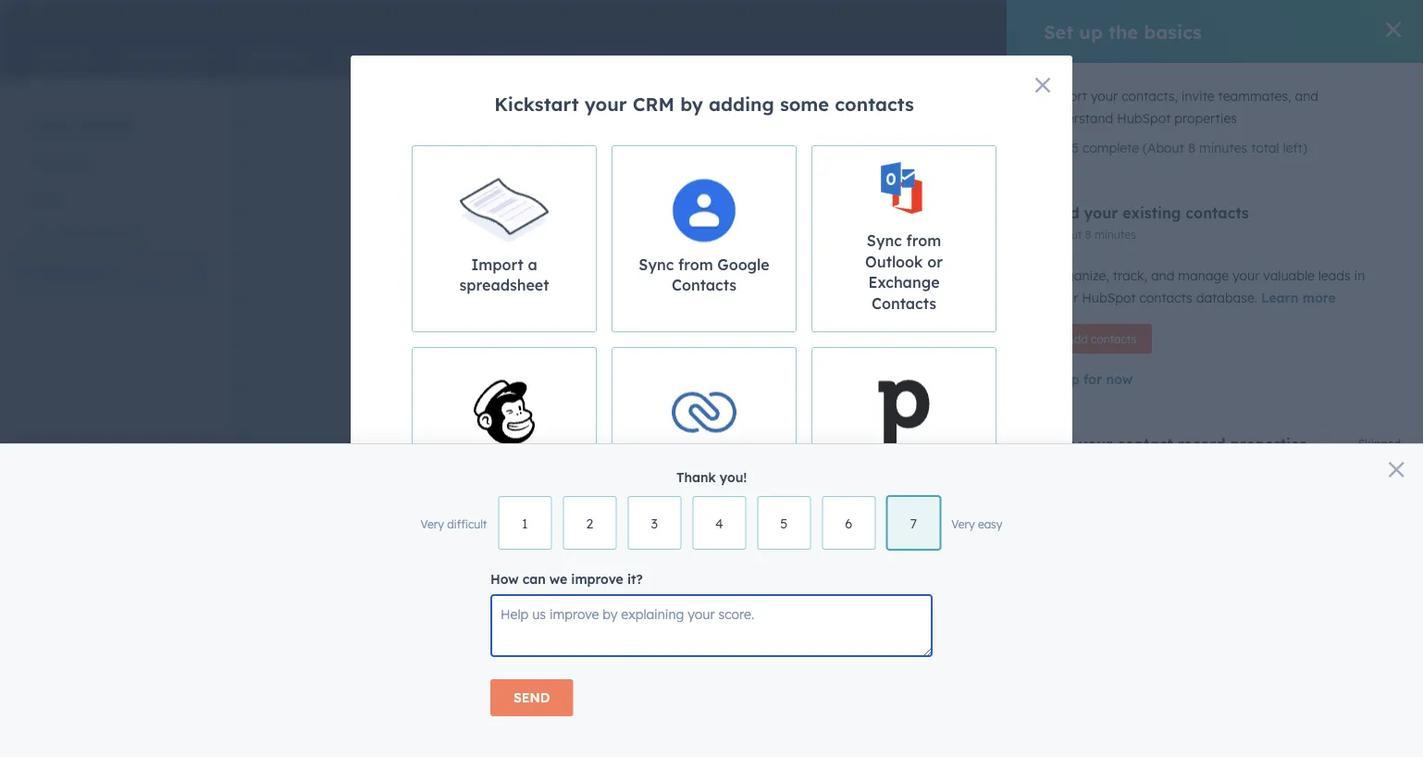 Task type: vqa. For each thing, say whether or not it's contained in the screenshot.
CREATED
no



Task type: describe. For each thing, give the bounding box(es) containing it.
customer service button
[[19, 218, 207, 253]]

powerful
[[747, 561, 800, 577]]

2
[[586, 516, 593, 532]]

import for your
[[1044, 88, 1087, 104]]

site inside grow your audience with search engine-friendly content publish your site and attract visitors with your content
[[613, 651, 635, 667]]

4 of 5 complete (about 8 minutes total left)
[[1044, 140, 1308, 156]]

with left cms
[[860, 470, 903, 495]]

set for set up the basics
[[1044, 20, 1074, 43]]

ruby anderson image
[[1295, 6, 1311, 23]]

from for outlook
[[907, 232, 941, 250]]

audience
[[617, 626, 685, 644]]

grow your audience with search engine-friendly content publish your site and attract visitors with your content
[[535, 626, 953, 667]]

what could we do to improve your experience? element
[[491, 568, 933, 716]]

for
[[1084, 371, 1103, 387]]

properties inside import your contacts, invite teammates, and understand hubspot properties
[[1175, 110, 1237, 126]]

marketplaces button
[[1144, 0, 1183, 30]]

sync from zoho crm
[[646, 457, 762, 496]]

data
[[855, 589, 887, 605]]

self made button
[[1283, 0, 1399, 30]]

from for mailchimp
[[515, 457, 550, 475]]

add for contacts
[[1067, 332, 1088, 346]]

sync for sync from outlook or exchange contacts
[[867, 232, 902, 250]]

learn
[[1262, 290, 1299, 306]]

organize,
[[1051, 267, 1110, 284]]

5 inside button
[[781, 516, 788, 532]]

1 horizontal spatial (cms)
[[568, 118, 612, 137]]

crm inside sync from zoho crm
[[688, 478, 721, 496]]

(about
[[1143, 140, 1185, 156]]

made
[[1340, 7, 1372, 22]]

Sync from Pipedrive checkbox
[[812, 347, 997, 534]]

left)
[[1283, 140, 1308, 156]]

Search HubSpot search field
[[1163, 39, 1390, 70]]

with inside take ownership of your website build and customize your site with powerful content management tools
[[717, 561, 743, 577]]

customize
[[596, 561, 658, 577]]

database.
[[1196, 290, 1258, 306]]

guide
[[77, 112, 132, 135]]

Import a spreadsheet checkbox
[[412, 145, 597, 332]]

4 button
[[693, 496, 746, 550]]

thank
[[677, 469, 716, 485]]

management
[[853, 561, 935, 577]]

contacts, inside 'set up the basics import your contacts, invite teammates, and understand hubspot properties'
[[613, 344, 669, 360]]

outlook
[[865, 252, 923, 271]]

import for a
[[471, 255, 524, 274]]

marketplaces image
[[1155, 8, 1171, 25]]

Help us improve by explaining your score. text field
[[491, 594, 933, 657]]

minutes for contacts
[[1095, 227, 1136, 241]]

content inside take ownership of your website build and customize your site with powerful content management tools
[[803, 561, 850, 577]]

learn more button
[[1262, 287, 1336, 309]]

service
[[92, 227, 137, 243]]

user guide
[[30, 112, 132, 135]]

sync from pipedrive
[[867, 457, 941, 496]]

in
[[1355, 267, 1365, 284]]

and inside 'set up the basics import your contacts, invite teammates, and understand hubspot properties'
[[786, 344, 810, 360]]

sync for sync from google contacts
[[639, 255, 674, 274]]

now
[[1107, 371, 1133, 387]]

easy
[[978, 517, 1003, 531]]

about inside add your existing contacts about 8 minutes
[[1051, 227, 1082, 241]]

you!
[[720, 469, 747, 485]]

progress
[[657, 118, 721, 137]]

very for very difficult
[[421, 517, 444, 531]]

Sync from Outlook or Exchange Contacts checkbox
[[812, 145, 997, 332]]

customer service
[[30, 227, 137, 243]]

looking to sync data to hubspot from another app? explore
[[482, 589, 855, 605]]

your inside import your contacts, invite teammates, and understand hubspot properties
[[1091, 88, 1118, 104]]

take ownership of your website button
[[535, 536, 1037, 554]]

with down grow your audience with search engine-friendly content button
[[758, 651, 784, 667]]

teammates, inside import your contacts, invite teammates, and understand hubspot properties
[[1219, 88, 1292, 104]]

set up the basics dialog
[[1007, 0, 1423, 757]]

all
[[696, 247, 721, 273]]

contacts inside button
[[1091, 332, 1137, 346]]

add your existing contacts about 8 minutes
[[1051, 204, 1249, 241]]

contacts inside dialog
[[835, 93, 914, 116]]

very easy
[[952, 517, 1003, 531]]

sync
[[550, 589, 578, 605]]

user
[[30, 112, 72, 135]]

menu containing self made
[[1033, 0, 1401, 30]]

exchange
[[869, 273, 940, 292]]

track,
[[1113, 267, 1148, 284]]

[object object] complete progress bar
[[1048, 324, 1135, 330]]

0 vertical spatial crm
[[633, 93, 675, 116]]

hubspot image
[[33, 4, 56, 26]]

outlook and exchange logo image
[[875, 160, 934, 220]]

upgrade image
[[1035, 8, 1051, 25]]

basics for set up the basics
[[1144, 20, 1202, 43]]

basics for set up the basics import your contacts, invite teammates, and understand hubspot properties
[[615, 319, 661, 337]]

recommended: all you need to get started
[[535, 247, 964, 273]]

sync from outlook or exchange contacts
[[865, 232, 943, 312]]

properties inside 'set up the basics import your contacts, invite teammates, and understand hubspot properties'
[[944, 344, 1007, 360]]

data sync
[[855, 589, 922, 605]]

7
[[910, 516, 917, 532]]

and inside organize, track, and manage your valuable leads in your hubspot contacts database.
[[1151, 267, 1175, 284]]

take ownership of your website build and customize your site with powerful content management tools
[[535, 536, 969, 577]]

grow your audience with search engine-friendly content button
[[535, 626, 1037, 644]]

close image for kickstart your crm by adding some contacts
[[1036, 78, 1051, 93]]

take
[[535, 536, 570, 554]]

very for very easy
[[952, 517, 975, 531]]

import from mailchimp
[[459, 457, 550, 496]]

valuable
[[1264, 267, 1315, 284]]

search button
[[1375, 39, 1407, 70]]

hub
[[959, 470, 1000, 495]]

0 horizontal spatial to
[[534, 589, 547, 605]]

from for pipedrive
[[907, 457, 941, 475]]

build and manage your website with cms hub
[[535, 470, 1000, 495]]

website (cms)
[[30, 262, 119, 278]]

your inside add your existing contacts about 8 minutes
[[1084, 204, 1118, 222]]

from for zoho
[[686, 457, 721, 475]]

set up the basics import your contacts, invite teammates, and understand hubspot properties
[[535, 319, 1007, 360]]

8 for complete
[[1188, 140, 1196, 156]]

website (cms) button
[[19, 253, 207, 288]]

contacts inside the sync from google contacts
[[672, 276, 737, 294]]

add contacts button
[[1051, 324, 1152, 354]]

import a spreadsheet link
[[412, 145, 597, 332]]

1 button
[[498, 496, 552, 550]]

engine-
[[779, 626, 835, 644]]

site inside take ownership of your website build and customize your site with powerful content management tools
[[692, 561, 714, 577]]

and inside take ownership of your website build and customize your site with powerful content management tools
[[569, 561, 593, 577]]

or
[[928, 252, 943, 271]]

sync for sync from zoho crm
[[646, 457, 681, 475]]

sales button
[[19, 182, 207, 218]]

to for need
[[825, 247, 846, 273]]

need
[[770, 247, 819, 273]]

existing
[[1123, 204, 1181, 222]]

the for set up the basics
[[1109, 20, 1139, 43]]

learn more
[[1262, 290, 1336, 306]]

kickstart your crm by adding some contacts
[[494, 93, 914, 116]]

2 vertical spatial content
[[818, 651, 865, 667]]

0 vertical spatial website
[[505, 118, 564, 137]]

thank you!
[[677, 469, 747, 485]]

sync from google contacts link
[[612, 145, 797, 332]]

adding
[[709, 93, 774, 116]]

some
[[780, 93, 829, 116]]

invite inside import your contacts, invite teammates, and understand hubspot properties
[[1182, 88, 1215, 104]]

6 button
[[822, 496, 876, 550]]

3
[[651, 516, 658, 532]]



Task type: locate. For each thing, give the bounding box(es) containing it.
0 vertical spatial 8
[[1188, 140, 1196, 156]]

link opens in a new window image
[[925, 587, 938, 609], [925, 592, 938, 605]]

0 horizontal spatial teammates,
[[709, 344, 783, 360]]

kickstart
[[494, 93, 579, 116]]

basics inside dialog
[[1144, 20, 1202, 43]]

up for set up the basics import your contacts, invite teammates, and understand hubspot properties
[[563, 319, 582, 337]]

site up looking to sync data to hubspot from another app? explore
[[692, 561, 714, 577]]

2 button
[[563, 496, 617, 550]]

1 vertical spatial 4
[[715, 516, 723, 532]]

build up the 2 button at the left bottom of page
[[535, 470, 586, 495]]

1 horizontal spatial crm
[[688, 478, 721, 496]]

your inside 'set up the basics import your contacts, invite teammates, and understand hubspot properties'
[[582, 344, 609, 360]]

very left easy at the bottom right
[[952, 517, 975, 531]]

content up explore
[[803, 561, 850, 577]]

publish
[[535, 651, 578, 667]]

4 for 4
[[715, 516, 723, 532]]

manage inside organize, track, and manage your valuable leads in your hubspot contacts database.
[[1178, 267, 1229, 284]]

8 up organize,
[[1085, 227, 1092, 241]]

and right track,
[[1151, 267, 1175, 284]]

1 vertical spatial minutes
[[1095, 227, 1136, 241]]

from inside sync from pipedrive
[[907, 457, 941, 475]]

contacts down track,
[[1140, 290, 1193, 306]]

5 up 'take ownership of your website' button
[[781, 516, 788, 532]]

basics
[[1144, 20, 1202, 43], [615, 319, 661, 337]]

of
[[1056, 140, 1068, 156], [655, 536, 670, 554]]

tools inside take ownership of your website build and customize your site with powerful content management tools
[[939, 561, 969, 577]]

1 horizontal spatial set
[[1044, 20, 1074, 43]]

hubspot inside organize, track, and manage your valuable leads in your hubspot contacts database.
[[1082, 290, 1136, 306]]

0 horizontal spatial 4
[[715, 516, 723, 532]]

to for data
[[614, 589, 627, 605]]

minutes inside add your existing contacts about 8 minutes
[[1095, 227, 1136, 241]]

0 vertical spatial site
[[692, 561, 714, 577]]

contacts,
[[1122, 88, 1178, 104], [613, 344, 669, 360]]

0 horizontal spatial set
[[535, 319, 559, 337]]

website
[[505, 118, 564, 137], [30, 262, 79, 278]]

0 horizontal spatial close image
[[1036, 78, 1051, 93]]

1 horizontal spatial website
[[505, 118, 564, 137]]

1 vertical spatial teammates,
[[709, 344, 783, 360]]

from inside the sync from google contacts
[[678, 255, 713, 274]]

very difficult
[[421, 517, 487, 531]]

contacts inside sync from outlook or exchange contacts
[[872, 294, 937, 312]]

menu
[[1033, 0, 1401, 30]]

0 vertical spatial invite
[[1182, 88, 1215, 104]]

8 right the (about
[[1188, 140, 1196, 156]]

add
[[1051, 204, 1080, 222], [1067, 332, 1088, 346]]

skip for now button
[[1051, 368, 1379, 391]]

0 vertical spatial manage
[[1178, 267, 1229, 284]]

hubspot up the (about
[[1117, 110, 1171, 126]]

import up mailchimp
[[459, 457, 511, 475]]

0 vertical spatial contacts,
[[1122, 88, 1178, 104]]

app?
[[772, 589, 803, 605]]

website inside take ownership of your website build and customize your site with powerful content management tools
[[713, 536, 770, 554]]

close image for set up the basics
[[1386, 22, 1401, 37]]

website inside website (cms) button
[[30, 262, 79, 278]]

1 horizontal spatial site
[[692, 561, 714, 577]]

up down the recommended:
[[563, 319, 582, 337]]

import for from
[[459, 457, 511, 475]]

7 button
[[887, 496, 941, 550]]

import down spreadsheet
[[535, 344, 578, 360]]

0 vertical spatial 5
[[1072, 140, 1079, 156]]

0 horizontal spatial very
[[421, 517, 444, 531]]

and down set up the basics button
[[786, 344, 810, 360]]

crm
[[633, 93, 675, 116], [688, 478, 721, 496]]

calling icon image
[[1116, 7, 1133, 24]]

to right the data
[[614, 589, 627, 605]]

1 horizontal spatial teammates,
[[1219, 88, 1292, 104]]

of down 3
[[655, 536, 670, 554]]

website for of
[[713, 536, 770, 554]]

pipedrive
[[870, 478, 939, 496]]

0 vertical spatial of
[[1056, 140, 1068, 156]]

understand inside 'set up the basics import your contacts, invite teammates, and understand hubspot properties'
[[813, 344, 883, 360]]

(cms)
[[568, 118, 612, 137], [82, 262, 119, 278]]

from inside sync from outlook or exchange contacts
[[907, 232, 941, 250]]

and up the data
[[569, 561, 593, 577]]

0 horizontal spatial contacts,
[[613, 344, 669, 360]]

contacts down 36%
[[1186, 204, 1249, 222]]

1 vertical spatial contacts,
[[613, 344, 669, 360]]

close image
[[1386, 22, 1401, 37], [1036, 78, 1051, 93]]

friendly
[[835, 626, 893, 644]]

set inside dialog
[[1044, 20, 1074, 43]]

0 vertical spatial understand
[[1044, 110, 1114, 126]]

1 horizontal spatial 5
[[1072, 140, 1079, 156]]

0 vertical spatial build
[[535, 470, 586, 495]]

minutes down existing
[[1095, 227, 1136, 241]]

left
[[1170, 344, 1187, 357]]

1 link opens in a new window image from the top
[[925, 587, 938, 609]]

tools
[[616, 118, 652, 137], [939, 561, 969, 577]]

import inside 'set up the basics import your contacts, invite teammates, and understand hubspot properties'
[[535, 344, 578, 360]]

1 horizontal spatial close image
[[1386, 22, 1401, 37]]

1 horizontal spatial 4
[[1044, 140, 1052, 156]]

1 vertical spatial website
[[30, 262, 79, 278]]

help button
[[1186, 0, 1218, 30]]

a feedback form has popped up. dialog
[[0, 443, 1423, 757]]

add inside add your existing contacts about 8 minutes
[[1051, 204, 1080, 222]]

of inside take ownership of your website build and customize your site with powerful content management tools
[[655, 536, 670, 554]]

4
[[1044, 140, 1052, 156], [715, 516, 723, 532]]

more
[[1303, 290, 1336, 306]]

to left sync
[[534, 589, 547, 605]]

0 vertical spatial content
[[803, 561, 850, 577]]

0 horizontal spatial 5
[[781, 516, 788, 532]]

search image
[[1385, 48, 1398, 61]]

website for manage
[[777, 470, 854, 495]]

2 build from the top
[[535, 561, 565, 577]]

1 horizontal spatial tools
[[939, 561, 969, 577]]

content down friendly at right bottom
[[818, 651, 865, 667]]

Sync from Zoho CRM checkbox
[[612, 347, 797, 534]]

contacts inside organize, track, and manage your valuable leads in your hubspot contacts database.
[[1140, 290, 1193, 306]]

1 horizontal spatial to
[[614, 589, 627, 605]]

0 vertical spatial website
[[777, 470, 854, 495]]

user guide views element
[[19, 80, 207, 288]]

marketing
[[30, 156, 91, 173]]

Import from Mailchimp checkbox
[[412, 347, 597, 534]]

8 inside add your existing contacts about 8 minutes
[[1085, 227, 1092, 241]]

import a spreadsheet
[[460, 255, 549, 294]]

spreadsheet
[[460, 276, 549, 294]]

hubspot up "audience"
[[630, 589, 684, 605]]

4 inside "set up the basics" dialog
[[1044, 140, 1052, 156]]

zoho
[[725, 457, 762, 475]]

complete
[[1083, 140, 1139, 156]]

about
[[1051, 227, 1082, 241], [1081, 344, 1112, 357]]

1 vertical spatial of
[[655, 536, 670, 554]]

your inside dialog
[[585, 93, 627, 116]]

2 link opens in a new window image from the top
[[925, 592, 938, 605]]

add up organize,
[[1051, 204, 1080, 222]]

1 vertical spatial the
[[587, 319, 611, 337]]

about 8 minutes left
[[1081, 344, 1187, 357]]

sync inside sync from pipedrive
[[867, 457, 902, 475]]

0 vertical spatial set
[[1044, 20, 1074, 43]]

search
[[725, 626, 774, 644]]

close image inside "set up the basics" dialog
[[1386, 22, 1401, 37]]

4 inside button
[[715, 516, 723, 532]]

1 horizontal spatial understand
[[1044, 110, 1114, 126]]

set left calling icon
[[1044, 20, 1074, 43]]

google contacts logo image
[[672, 178, 737, 243]]

by
[[680, 93, 703, 116]]

and inside grow your audience with search engine-friendly content publish your site and attract visitors with your content
[[638, 651, 662, 667]]

and inside import your contacts, invite teammates, and understand hubspot properties
[[1295, 88, 1319, 104]]

set
[[1044, 20, 1074, 43], [535, 319, 559, 337]]

with up the another
[[717, 561, 743, 577]]

1 very from the left
[[421, 517, 444, 531]]

set down spreadsheet
[[535, 319, 559, 337]]

recommended:
[[535, 247, 690, 273]]

add contacts
[[1067, 332, 1137, 346]]

2 vertical spatial minutes
[[1125, 344, 1166, 357]]

teammates, down search hubspot search field at the right top of the page
[[1219, 88, 1292, 104]]

of inside "set up the basics" dialog
[[1056, 140, 1068, 156]]

from inside import from mailchimp
[[515, 457, 550, 475]]

understand inside import your contacts, invite teammates, and understand hubspot properties
[[1044, 110, 1114, 126]]

add down [object object] complete progress bar on the top right of the page
[[1067, 332, 1088, 346]]

set up the basics button
[[535, 319, 1037, 337]]

1 horizontal spatial contacts,
[[1122, 88, 1178, 104]]

website up 'powerful'
[[713, 536, 770, 554]]

1 vertical spatial 8
[[1085, 227, 1092, 241]]

upgrade
[[1055, 8, 1105, 24]]

skip
[[1051, 371, 1080, 387]]

up left calling icon
[[1080, 20, 1103, 43]]

sales
[[30, 192, 62, 208]]

0 horizontal spatial tools
[[616, 118, 652, 137]]

(cms) up your website (cms) tools progress progress bar
[[568, 118, 612, 137]]

minutes left 'left'
[[1125, 344, 1166, 357]]

set up the basics
[[1044, 20, 1202, 43]]

help image
[[1194, 8, 1210, 25]]

0 horizontal spatial manage
[[636, 470, 719, 495]]

0 horizontal spatial understand
[[813, 344, 883, 360]]

1 vertical spatial manage
[[636, 470, 719, 495]]

sync inside the sync from google contacts
[[639, 255, 674, 274]]

up inside 'set up the basics import your contacts, invite teammates, and understand hubspot properties'
[[563, 319, 582, 337]]

1 vertical spatial up
[[563, 319, 582, 337]]

0 horizontal spatial (cms)
[[82, 262, 119, 278]]

about down [object object] complete progress bar on the top right of the page
[[1081, 344, 1112, 357]]

1 horizontal spatial invite
[[1182, 88, 1215, 104]]

8 for contacts
[[1085, 227, 1092, 241]]

with
[[860, 470, 903, 495], [717, 561, 743, 577], [689, 626, 721, 644], [758, 651, 784, 667]]

minutes left total
[[1199, 140, 1248, 156]]

from
[[907, 232, 941, 250], [678, 255, 713, 274], [515, 457, 550, 475], [686, 457, 721, 475], [907, 457, 941, 475], [688, 589, 717, 605]]

1 vertical spatial close image
[[1036, 78, 1051, 93]]

contacts down [object object] complete progress bar on the top right of the page
[[1091, 332, 1137, 346]]

0 horizontal spatial site
[[613, 651, 635, 667]]

the down the recommended:
[[587, 319, 611, 337]]

marketing button
[[19, 147, 207, 182]]

0 vertical spatial close image
[[1386, 22, 1401, 37]]

0 horizontal spatial crm
[[633, 93, 675, 116]]

1 vertical spatial properties
[[944, 344, 1007, 360]]

contacts right some
[[835, 93, 914, 116]]

2 horizontal spatial to
[[825, 247, 846, 273]]

import from mailchimp link
[[412, 347, 597, 534]]

1 horizontal spatial up
[[1080, 20, 1103, 43]]

sync inside sync from zoho crm
[[646, 457, 681, 475]]

0 vertical spatial tools
[[616, 118, 652, 137]]

hubspot down "exchange"
[[887, 344, 941, 360]]

website down customer
[[30, 262, 79, 278]]

self made
[[1315, 7, 1372, 22]]

5 inside "set up the basics" dialog
[[1072, 140, 1079, 156]]

sync from zoho crm link
[[612, 347, 797, 534]]

manage up 3 button
[[636, 470, 719, 495]]

sync from outlook or exchange contacts link
[[812, 145, 997, 332]]

1 vertical spatial understand
[[813, 344, 883, 360]]

up
[[1080, 20, 1103, 43], [563, 319, 582, 337]]

started
[[891, 247, 964, 273]]

Sync from Google Contacts checkbox
[[612, 145, 797, 332]]

very left difficult
[[421, 517, 444, 531]]

manage up database.
[[1178, 267, 1229, 284]]

1 horizontal spatial of
[[1056, 140, 1068, 156]]

the
[[1109, 20, 1139, 43], [587, 319, 611, 337]]

skipped
[[1359, 437, 1401, 451]]

basics inside 'set up the basics import your contacts, invite teammates, and understand hubspot properties'
[[615, 319, 661, 337]]

import up complete
[[1044, 88, 1087, 104]]

0 horizontal spatial invite
[[673, 344, 706, 360]]

set inside 'set up the basics import your contacts, invite teammates, and understand hubspot properties'
[[535, 319, 559, 337]]

hubspot inside 'set up the basics import your contacts, invite teammates, and understand hubspot properties'
[[887, 344, 941, 360]]

(cms) down customer service 'button' on the top left of the page
[[82, 262, 119, 278]]

1 vertical spatial invite
[[673, 344, 706, 360]]

link opens in a new window image inside the data sync link
[[925, 592, 938, 605]]

1 horizontal spatial 8
[[1115, 344, 1122, 357]]

2 vertical spatial 8
[[1115, 344, 1122, 357]]

0 vertical spatial (cms)
[[568, 118, 612, 137]]

1 vertical spatial site
[[613, 651, 635, 667]]

contacts inside add your existing contacts about 8 minutes
[[1186, 204, 1249, 222]]

0 vertical spatial minutes
[[1199, 140, 1248, 156]]

of left complete
[[1056, 140, 1068, 156]]

ownership
[[574, 536, 651, 554]]

about up organize,
[[1051, 227, 1082, 241]]

hubspot link
[[22, 4, 69, 26]]

1 vertical spatial (cms)
[[82, 262, 119, 278]]

sync from google contacts
[[639, 255, 770, 294]]

0 horizontal spatial website
[[30, 262, 79, 278]]

1 vertical spatial crm
[[688, 478, 721, 496]]

teammates, inside 'set up the basics import your contacts, invite teammates, and understand hubspot properties'
[[709, 344, 783, 360]]

6
[[845, 516, 853, 532]]

your website (cms) tools progress
[[466, 118, 721, 137]]

minutes
[[1199, 140, 1248, 156], [1095, 227, 1136, 241], [1125, 344, 1166, 357]]

4 left complete
[[1044, 140, 1052, 156]]

8 up now
[[1115, 344, 1122, 357]]

hubspot inside kickstart your crm by adding some contacts dialog
[[630, 589, 684, 605]]

site down "audience"
[[613, 651, 635, 667]]

0 vertical spatial add
[[1051, 204, 1080, 222]]

contacts down "exchange"
[[872, 294, 937, 312]]

invite down the sync from google contacts
[[673, 344, 706, 360]]

and down "audience"
[[638, 651, 662, 667]]

0 horizontal spatial properties
[[944, 344, 1007, 360]]

0 horizontal spatial contacts
[[672, 276, 737, 294]]

(cms) inside button
[[82, 262, 119, 278]]

0 vertical spatial up
[[1080, 20, 1103, 43]]

sync from pipedrive link
[[812, 347, 997, 534]]

close image down upgrade icon
[[1036, 78, 1051, 93]]

cms
[[909, 470, 953, 495]]

and down search hubspot search field at the right top of the page
[[1295, 88, 1319, 104]]

menu item
[[1246, 0, 1282, 30]]

your
[[466, 118, 501, 137]]

1 build from the top
[[535, 470, 586, 495]]

1 horizontal spatial very
[[952, 517, 975, 531]]

0 horizontal spatial basics
[[615, 319, 661, 337]]

leads
[[1319, 267, 1351, 284]]

1 horizontal spatial manage
[[1178, 267, 1229, 284]]

0 horizontal spatial of
[[655, 536, 670, 554]]

get
[[852, 247, 885, 273]]

sync inside sync from outlook or exchange contacts
[[867, 232, 902, 250]]

4 up take ownership of your website build and customize your site with powerful content management tools
[[715, 516, 723, 532]]

hubspot down track,
[[1082, 290, 1136, 306]]

0 vertical spatial the
[[1109, 20, 1139, 43]]

difficult
[[447, 517, 487, 531]]

close image up search button
[[1386, 22, 1401, 37]]

and up the 2 button at the left bottom of page
[[592, 470, 630, 495]]

teammates, down set up the basics button
[[709, 344, 783, 360]]

very
[[421, 517, 444, 531], [952, 517, 975, 531]]

1 vertical spatial build
[[535, 561, 565, 577]]

the inside 'set up the basics import your contacts, invite teammates, and understand hubspot properties'
[[587, 319, 611, 337]]

build inside take ownership of your website build and customize your site with powerful content management tools
[[535, 561, 565, 577]]

1 vertical spatial tools
[[939, 561, 969, 577]]

1 very difficult 7 very easy element
[[421, 496, 1003, 550]]

0 vertical spatial about
[[1051, 227, 1082, 241]]

manage
[[1178, 267, 1229, 284], [636, 470, 719, 495]]

from inside sync from zoho crm
[[686, 457, 721, 475]]

1 vertical spatial basics
[[615, 319, 661, 337]]

visitors
[[711, 651, 754, 667]]

content down the data sync link on the right
[[897, 626, 953, 644]]

mailchimp
[[467, 478, 542, 496]]

0 horizontal spatial the
[[587, 319, 611, 337]]

4 for 4 of 5 complete (about 8 minutes total left)
[[1044, 140, 1052, 156]]

1 vertical spatial website
[[713, 536, 770, 554]]

0 vertical spatial teammates,
[[1219, 88, 1292, 104]]

looking
[[482, 589, 531, 605]]

1 vertical spatial 5
[[781, 516, 788, 532]]

import up spreadsheet
[[471, 255, 524, 274]]

contacts, inside import your contacts, invite teammates, and understand hubspot properties
[[1122, 88, 1178, 104]]

the inside dialog
[[1109, 20, 1139, 43]]

invite up 4 of 5 complete (about 8 minutes total left)
[[1182, 88, 1215, 104]]

the for set up the basics import your contacts, invite teammates, and understand hubspot properties
[[587, 319, 611, 337]]

1 vertical spatial content
[[897, 626, 953, 644]]

hubspot inside import your contacts, invite teammates, and understand hubspot properties
[[1117, 110, 1171, 126]]

1 horizontal spatial contacts
[[872, 294, 937, 312]]

0 vertical spatial 4
[[1044, 140, 1052, 156]]

sync for sync from pipedrive
[[867, 457, 902, 475]]

5 left complete
[[1072, 140, 1079, 156]]

import inside import a spreadsheet
[[471, 255, 524, 274]]

website down kickstart
[[505, 118, 564, 137]]

set for set up the basics import your contacts, invite teammates, and understand hubspot properties
[[535, 319, 559, 337]]

tools left progress
[[616, 118, 652, 137]]

data
[[582, 589, 611, 605]]

build
[[535, 470, 586, 495], [535, 561, 565, 577]]

add for your
[[1051, 204, 1080, 222]]

2 very from the left
[[952, 517, 975, 531]]

from for google
[[678, 255, 713, 274]]

5 button
[[757, 496, 811, 550]]

import inside import your contacts, invite teammates, and understand hubspot properties
[[1044, 88, 1087, 104]]

1 horizontal spatial the
[[1109, 20, 1139, 43]]

5
[[1072, 140, 1079, 156], [781, 516, 788, 532]]

1 horizontal spatial basics
[[1144, 20, 1202, 43]]

website up 5 button
[[777, 470, 854, 495]]

minutes for complete
[[1199, 140, 1248, 156]]

understand down set up the basics button
[[813, 344, 883, 360]]

tools down very easy
[[939, 561, 969, 577]]

google
[[718, 255, 770, 274]]

to left get
[[825, 247, 846, 273]]

contacts down all
[[672, 276, 737, 294]]

import inside import from mailchimp
[[459, 457, 511, 475]]

grow
[[535, 626, 574, 644]]

1 vertical spatial add
[[1067, 332, 1088, 346]]

up inside dialog
[[1080, 20, 1103, 43]]

your website (cms) tools progress progress bar
[[437, 154, 704, 172]]

1 vertical spatial set
[[535, 319, 559, 337]]

up for set up the basics
[[1080, 20, 1103, 43]]

kickstart your crm by adding some contacts dialog
[[351, 56, 1073, 632]]

close image inside kickstart your crm by adding some contacts dialog
[[1036, 78, 1051, 93]]

36%
[[1193, 154, 1224, 172]]

with up attract
[[689, 626, 721, 644]]

1 vertical spatial about
[[1081, 344, 1112, 357]]

understand up complete
[[1044, 110, 1114, 126]]

0 vertical spatial basics
[[1144, 20, 1202, 43]]

build down take
[[535, 561, 565, 577]]

add inside button
[[1067, 332, 1088, 346]]

the left marketplaces icon
[[1109, 20, 1139, 43]]

1 horizontal spatial properties
[[1175, 110, 1237, 126]]

0 horizontal spatial website
[[713, 536, 770, 554]]

0 horizontal spatial 8
[[1085, 227, 1092, 241]]

2 horizontal spatial 8
[[1188, 140, 1196, 156]]

invite inside 'set up the basics import your contacts, invite teammates, and understand hubspot properties'
[[673, 344, 706, 360]]



